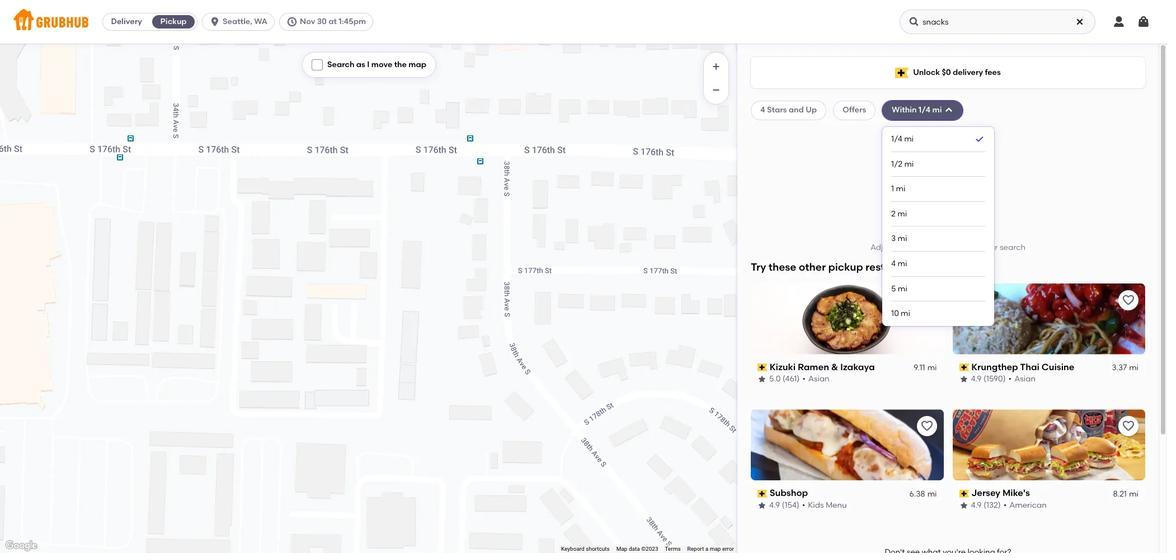 Task type: describe. For each thing, give the bounding box(es) containing it.
list box containing 1/4 mi
[[891, 127, 985, 326]]

report a map error link
[[687, 546, 734, 552]]

1
[[891, 184, 894, 194]]

asian for thai
[[1015, 374, 1036, 384]]

1 horizontal spatial map
[[710, 546, 721, 552]]

• american
[[1004, 501, 1047, 510]]

ramen
[[798, 362, 829, 372]]

shortcuts
[[586, 546, 610, 552]]

kizuki
[[770, 362, 796, 372]]

krungthep thai cuisine
[[971, 362, 1075, 372]]

8.21 mi
[[1113, 489, 1139, 499]]

3.37 mi
[[1112, 363, 1139, 373]]

6.38 mi
[[910, 489, 937, 499]]

krungthep thai cuisine logo image
[[953, 283, 1145, 355]]

2 mi
[[891, 209, 907, 219]]

nearby
[[927, 261, 962, 274]]

within 1/4 mi
[[892, 105, 942, 115]]

star icon image for jersey mike's
[[959, 501, 968, 510]]

4 mi
[[891, 259, 907, 269]]

3 mi
[[891, 234, 907, 244]]

nov 30 at 1:45pm
[[300, 17, 366, 26]]

4.9 (154)
[[769, 501, 799, 510]]

1 your from the left
[[896, 243, 913, 252]]

i
[[367, 60, 370, 69]]

other
[[799, 261, 826, 274]]

mi for 1/2 mi
[[904, 159, 914, 169]]

data
[[629, 546, 640, 552]]

1/4 mi
[[891, 134, 914, 144]]

seattle, wa
[[223, 17, 267, 26]]

nov
[[300, 17, 315, 26]]

menu
[[826, 501, 847, 510]]

delivery
[[953, 68, 983, 77]]

google image
[[3, 539, 40, 553]]

4 stars and up
[[760, 105, 817, 115]]

asian for ramen
[[808, 374, 830, 384]]

jersey mike's
[[971, 488, 1030, 499]]

• asian for thai
[[1009, 374, 1036, 384]]

5 mi
[[891, 284, 907, 294]]

• for subshop
[[802, 501, 805, 510]]

2 your from the left
[[981, 243, 998, 252]]

1/2 mi
[[891, 159, 914, 169]]

as
[[356, 60, 365, 69]]

grubhub plus flag logo image
[[895, 67, 909, 78]]

jersey mike's logo image
[[953, 410, 1145, 481]]

6.38
[[910, 489, 925, 499]]

mi for 4 mi
[[898, 259, 907, 269]]

jersey
[[971, 488, 1001, 499]]

search as i move the map
[[327, 60, 426, 69]]

4.9 (132)
[[971, 501, 1001, 510]]

5
[[891, 284, 896, 294]]

5.0
[[769, 374, 781, 384]]

adjust
[[871, 243, 895, 252]]

mi for 1/4 mi
[[904, 134, 914, 144]]

subscription pass image for kizuki ramen & izakaya
[[758, 364, 768, 371]]

1 horizontal spatial svg image
[[1112, 15, 1126, 29]]

offers
[[843, 105, 866, 115]]

9.11 mi
[[914, 363, 937, 373]]

subshop logo image
[[751, 410, 944, 481]]

pickup button
[[150, 13, 197, 31]]

seattle,
[[223, 17, 252, 26]]

0 horizontal spatial map
[[409, 60, 426, 69]]

try these other pickup restaurants nearby
[[751, 261, 962, 274]]

up
[[806, 105, 817, 115]]

pickup
[[828, 261, 863, 274]]

kizuki ramen & izakaya
[[770, 362, 875, 372]]

the
[[394, 60, 407, 69]]

seattle, wa button
[[202, 13, 279, 31]]

american
[[1010, 501, 1047, 510]]

1:45pm
[[339, 17, 366, 26]]

star icon image for kizuki ramen & izakaya
[[758, 375, 767, 384]]

1/2
[[891, 159, 903, 169]]

these
[[769, 261, 796, 274]]

a
[[705, 546, 708, 552]]

thai
[[1020, 362, 1040, 372]]

plus icon image
[[711, 61, 722, 72]]

• kids menu
[[802, 501, 847, 510]]

0 horizontal spatial svg image
[[909, 16, 920, 27]]

mi for 3 mi
[[898, 234, 907, 244]]

subscription pass image for krungthep thai cuisine
[[959, 364, 969, 371]]

terms link
[[665, 546, 681, 552]]

mi for 9.11 mi
[[928, 363, 937, 373]]

1 mi
[[891, 184, 906, 194]]

• for krungthep thai cuisine
[[1009, 374, 1012, 384]]

save this restaurant image
[[1122, 294, 1135, 307]]

restaurants
[[866, 261, 924, 274]]

wa
[[254, 17, 267, 26]]

4.9 for krungthep thai cuisine
[[971, 374, 982, 384]]

broaden
[[947, 243, 980, 252]]

report a map error
[[687, 546, 734, 552]]

(461)
[[783, 374, 800, 384]]

(132)
[[984, 501, 1001, 510]]

at
[[329, 17, 337, 26]]



Task type: locate. For each thing, give the bounding box(es) containing it.
filters
[[915, 243, 935, 252]]

1 horizontal spatial 4
[[891, 259, 896, 269]]

1 vertical spatial 1/4
[[891, 134, 902, 144]]

subscription pass image for jersey mike's
[[959, 490, 969, 498]]

1 subscription pass image from the top
[[959, 364, 969, 371]]

4 left stars
[[760, 105, 765, 115]]

subscription pass image
[[959, 364, 969, 371], [959, 490, 969, 498]]

delivery
[[111, 17, 142, 26]]

try
[[751, 261, 766, 274]]

1/4 inside option
[[891, 134, 902, 144]]

keyboard
[[561, 546, 585, 552]]

• asian for ramen
[[803, 374, 830, 384]]

1 vertical spatial 4
[[891, 259, 896, 269]]

within
[[892, 105, 917, 115]]

$0
[[942, 68, 951, 77]]

star icon image for subshop
[[758, 501, 767, 510]]

1 subscription pass image from the top
[[758, 364, 768, 371]]

1 horizontal spatial your
[[981, 243, 998, 252]]

1 horizontal spatial asian
[[1015, 374, 1036, 384]]

your right 3 on the right top
[[896, 243, 913, 252]]

check icon image
[[974, 134, 985, 145]]

2 subscription pass image from the top
[[959, 490, 969, 498]]

9.11
[[914, 363, 925, 373]]

4.9 left (1590)
[[971, 374, 982, 384]]

or
[[937, 243, 945, 252]]

subscription pass image
[[758, 364, 768, 371], [758, 490, 768, 498]]

2 asian from the left
[[1015, 374, 1036, 384]]

©2023
[[641, 546, 658, 552]]

save this restaurant image
[[920, 294, 934, 307], [920, 420, 934, 433], [1122, 420, 1135, 433]]

1 horizontal spatial • asian
[[1009, 374, 1036, 384]]

2 subscription pass image from the top
[[758, 490, 768, 498]]

1 vertical spatial subscription pass image
[[959, 490, 969, 498]]

stars
[[767, 105, 787, 115]]

&
[[831, 362, 838, 372]]

map
[[409, 60, 426, 69], [710, 546, 721, 552]]

subscription pass image for subshop
[[758, 490, 768, 498]]

krungthep
[[971, 362, 1018, 372]]

4.9 for subshop
[[769, 501, 780, 510]]

mi for 5 mi
[[898, 284, 907, 294]]

4.9 left (154)
[[769, 501, 780, 510]]

star icon image for krungthep thai cuisine
[[959, 375, 968, 384]]

2 • asian from the left
[[1009, 374, 1036, 384]]

keyboard shortcuts button
[[561, 546, 610, 553]]

subscription pass image left jersey
[[959, 490, 969, 498]]

0 horizontal spatial your
[[896, 243, 913, 252]]

mi right 3 on the right top
[[898, 234, 907, 244]]

your
[[896, 243, 913, 252], [981, 243, 998, 252]]

0 vertical spatial subscription pass image
[[959, 364, 969, 371]]

subscription pass image left "kizuki" at the right bottom of page
[[758, 364, 768, 371]]

• asian
[[803, 374, 830, 384], [1009, 374, 1036, 384]]

0 vertical spatial subscription pass image
[[758, 364, 768, 371]]

mi right 1
[[896, 184, 906, 194]]

mi up 1/2 mi
[[904, 134, 914, 144]]

10 mi
[[891, 309, 910, 318]]

svg image
[[1137, 15, 1150, 29], [209, 16, 221, 27], [286, 16, 298, 27], [1075, 17, 1084, 26], [314, 62, 321, 68], [944, 106, 953, 115]]

and
[[789, 105, 804, 115]]

• left kids
[[802, 501, 805, 510]]

0 horizontal spatial 4
[[760, 105, 765, 115]]

1/4
[[919, 105, 931, 115], [891, 134, 902, 144]]

1/4 mi option
[[891, 127, 985, 152]]

delivery button
[[103, 13, 150, 31]]

terms
[[665, 546, 681, 552]]

0 vertical spatial 4
[[760, 105, 765, 115]]

save this restaurant image for mike's
[[1122, 420, 1135, 433]]

asian
[[808, 374, 830, 384], [1015, 374, 1036, 384]]

4.9
[[971, 374, 982, 384], [769, 501, 780, 510], [971, 501, 982, 510]]

mi right 6.38
[[928, 489, 937, 499]]

save this restaurant button
[[917, 290, 937, 310], [1119, 290, 1139, 310], [917, 417, 937, 437], [1119, 417, 1139, 437]]

svg image inside the "nov 30 at 1:45pm" button
[[286, 16, 298, 27]]

subscription pass image left krungthep
[[959, 364, 969, 371]]

• for kizuki ramen & izakaya
[[803, 374, 806, 384]]

map right a
[[710, 546, 721, 552]]

map right the
[[409, 60, 426, 69]]

mi for 2 mi
[[898, 209, 907, 219]]

mike's
[[1003, 488, 1030, 499]]

2
[[891, 209, 896, 219]]

minus icon image
[[711, 84, 722, 96]]

map
[[616, 546, 627, 552]]

star icon image left 4.9 (1590)
[[959, 375, 968, 384]]

save this restaurant button for thai
[[1119, 290, 1139, 310]]

1 asian from the left
[[808, 374, 830, 384]]

subshop
[[770, 488, 808, 499]]

fees
[[985, 68, 1001, 77]]

1/4 up 1/2
[[891, 134, 902, 144]]

4.9 for jersey mike's
[[971, 501, 982, 510]]

•
[[803, 374, 806, 384], [1009, 374, 1012, 384], [802, 501, 805, 510], [1004, 501, 1007, 510]]

mi right 2
[[898, 209, 907, 219]]

main navigation navigation
[[0, 0, 1167, 44]]

0 vertical spatial 1/4
[[919, 105, 931, 115]]

30
[[317, 17, 327, 26]]

0 vertical spatial map
[[409, 60, 426, 69]]

mi right 9.11
[[928, 363, 937, 373]]

0 horizontal spatial 1/4
[[891, 134, 902, 144]]

mi inside option
[[904, 134, 914, 144]]

subscription pass image left subshop
[[758, 490, 768, 498]]

1/4 right within
[[919, 105, 931, 115]]

unlock $0 delivery fees
[[913, 68, 1001, 77]]

• right (461) at bottom right
[[803, 374, 806, 384]]

your left 'search'
[[981, 243, 998, 252]]

• down jersey mike's
[[1004, 501, 1007, 510]]

(154)
[[782, 501, 799, 510]]

mi right 10
[[901, 309, 910, 318]]

1 • asian from the left
[[803, 374, 830, 384]]

mi for 1 mi
[[896, 184, 906, 194]]

asian down the kizuki ramen & izakaya
[[808, 374, 830, 384]]

save this restaurant image for ramen
[[920, 294, 934, 307]]

list box
[[891, 127, 985, 326]]

10
[[891, 309, 899, 318]]

3
[[891, 234, 896, 244]]

4 for 4 mi
[[891, 259, 896, 269]]

mi right 3.37
[[1129, 363, 1139, 373]]

• asian down krungthep thai cuisine
[[1009, 374, 1036, 384]]

star icon image left 4.9 (132)
[[959, 501, 968, 510]]

mi
[[933, 105, 942, 115], [904, 134, 914, 144], [904, 159, 914, 169], [896, 184, 906, 194], [898, 209, 907, 219], [898, 234, 907, 244], [898, 259, 907, 269], [898, 284, 907, 294], [901, 309, 910, 318], [928, 363, 937, 373], [1129, 363, 1139, 373], [928, 489, 937, 499], [1129, 489, 1139, 499]]

• for jersey mike's
[[1004, 501, 1007, 510]]

mi for 6.38 mi
[[928, 489, 937, 499]]

map region
[[0, 0, 777, 553]]

0 horizontal spatial asian
[[808, 374, 830, 384]]

asian down krungthep thai cuisine
[[1015, 374, 1036, 384]]

izakaya
[[840, 362, 875, 372]]

mi for 10 mi
[[901, 309, 910, 318]]

adjust your filters or broaden your search
[[871, 243, 1026, 252]]

• right (1590)
[[1009, 374, 1012, 384]]

8.21
[[1113, 489, 1127, 499]]

pickup
[[160, 17, 187, 26]]

1 vertical spatial subscription pass image
[[758, 490, 768, 498]]

mi right 1/2
[[904, 159, 914, 169]]

unlock
[[913, 68, 940, 77]]

3.37
[[1112, 363, 1127, 373]]

save this restaurant button for ramen
[[917, 290, 937, 310]]

4.9 (1590)
[[971, 374, 1006, 384]]

svg image
[[1112, 15, 1126, 29], [909, 16, 920, 27]]

error
[[722, 546, 734, 552]]

cuisine
[[1042, 362, 1075, 372]]

mi up 5 mi at the bottom right of the page
[[898, 259, 907, 269]]

svg image inside seattle, wa button
[[209, 16, 221, 27]]

save this restaurant button for mike's
[[1119, 417, 1139, 437]]

5.0 (461)
[[769, 374, 800, 384]]

mi up 1/4 mi option
[[933, 105, 942, 115]]

1 horizontal spatial 1/4
[[919, 105, 931, 115]]

mi right 8.21 on the bottom
[[1129, 489, 1139, 499]]

0 horizontal spatial • asian
[[803, 374, 830, 384]]

mi for 8.21 mi
[[1129, 489, 1139, 499]]

(1590)
[[984, 374, 1006, 384]]

move
[[371, 60, 392, 69]]

star icon image left 4.9 (154)
[[758, 501, 767, 510]]

4 down "adjust" at top right
[[891, 259, 896, 269]]

star icon image
[[758, 375, 767, 384], [959, 375, 968, 384], [758, 501, 767, 510], [959, 501, 968, 510]]

Search for food, convenience, alcohol... search field
[[900, 10, 1096, 34]]

1 vertical spatial map
[[710, 546, 721, 552]]

map data ©2023
[[616, 546, 658, 552]]

4 for 4 stars and up
[[760, 105, 765, 115]]

• asian down ramen
[[803, 374, 830, 384]]

keyboard shortcuts
[[561, 546, 610, 552]]

nov 30 at 1:45pm button
[[279, 13, 378, 31]]

4.9 down jersey
[[971, 501, 982, 510]]

mi right '5'
[[898, 284, 907, 294]]

star icon image left "5.0"
[[758, 375, 767, 384]]

kizuki ramen & izakaya logo image
[[751, 283, 944, 355]]

kids
[[808, 501, 824, 510]]

4
[[760, 105, 765, 115], [891, 259, 896, 269]]

search
[[327, 60, 354, 69]]

mi for 3.37 mi
[[1129, 363, 1139, 373]]

report
[[687, 546, 704, 552]]



Task type: vqa. For each thing, say whether or not it's contained in the screenshot.
Sol $0.49
no



